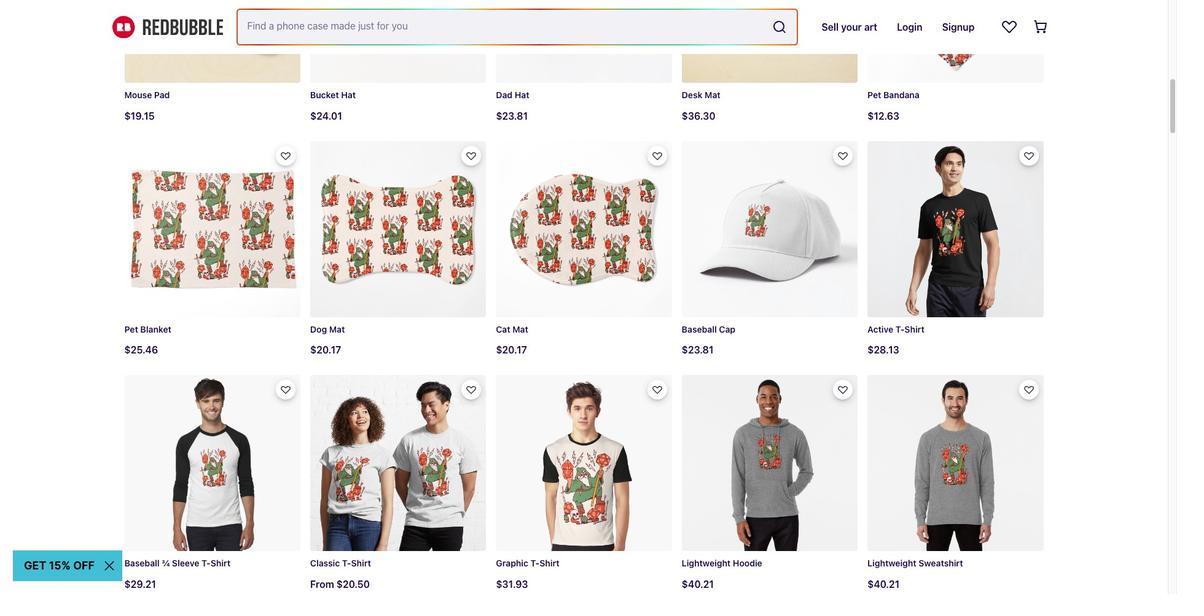 Task type: describe. For each thing, give the bounding box(es) containing it.
lightweight for lightweight sweatshirt
[[868, 558, 916, 569]]

baseball for $23.81
[[682, 324, 717, 335]]

graphic t-shirt
[[496, 558, 559, 569]]

t- for from
[[342, 558, 351, 569]]

classic
[[310, 558, 340, 569]]

mat for desk mat
[[705, 90, 720, 100]]

mat for dog mat
[[329, 324, 345, 335]]

mouse pad
[[124, 90, 170, 100]]

bandana
[[883, 90, 920, 100]]

bucket hat
[[310, 90, 356, 100]]

shirt for from
[[351, 558, 371, 569]]

baseball cap
[[682, 324, 735, 335]]

lightweight hoodie
[[682, 558, 762, 569]]

active
[[868, 324, 893, 335]]

$24.01
[[310, 111, 342, 122]]

$19.15
[[124, 111, 155, 122]]

pet for $12.63
[[868, 90, 881, 100]]

$31.93
[[496, 579, 528, 590]]

dog mat
[[310, 324, 345, 335]]

lightweight for lightweight hoodie
[[682, 558, 731, 569]]

dad
[[496, 90, 512, 100]]

lightweight sweatshirt
[[868, 558, 963, 569]]

classic t-shirt
[[310, 558, 371, 569]]

$20.17 for dog
[[310, 345, 341, 356]]

baseball ¾ sleeve t-shirt
[[124, 558, 230, 569]]

$20.50
[[336, 579, 370, 590]]

from
[[310, 579, 334, 590]]

hat for $24.01
[[341, 90, 356, 100]]

t- for $31.93
[[531, 558, 540, 569]]

dog
[[310, 324, 327, 335]]

sweatshirt
[[919, 558, 963, 569]]

graphic
[[496, 558, 528, 569]]

pet bandana
[[868, 90, 920, 100]]

$40.21 for lightweight sweatshirt
[[868, 579, 900, 590]]

Search term search field
[[237, 10, 768, 44]]

sleeve
[[172, 558, 199, 569]]

hoodie
[[733, 558, 762, 569]]

$25.46
[[124, 345, 158, 356]]

$12.63
[[868, 111, 899, 122]]

bucket
[[310, 90, 339, 100]]

¾
[[162, 558, 170, 569]]

hat for $23.81
[[515, 90, 529, 100]]

shirt for $28.13
[[905, 324, 924, 335]]

active t-shirt
[[868, 324, 924, 335]]

mat for cat mat
[[513, 324, 528, 335]]



Task type: vqa. For each thing, say whether or not it's contained in the screenshot.
Dad Hat
yes



Task type: locate. For each thing, give the bounding box(es) containing it.
0 horizontal spatial $20.17
[[310, 345, 341, 356]]

shirt
[[905, 324, 924, 335], [211, 558, 230, 569], [540, 558, 559, 569], [351, 558, 371, 569]]

shirt right graphic
[[540, 558, 559, 569]]

$23.81 for baseball
[[682, 345, 714, 356]]

0 vertical spatial baseball
[[682, 324, 717, 335]]

lightweight left hoodie
[[682, 558, 731, 569]]

$23.81 for dad
[[496, 111, 528, 122]]

$20.17 for cat
[[496, 345, 527, 356]]

1 horizontal spatial $20.17
[[496, 345, 527, 356]]

None field
[[237, 10, 797, 44]]

redbubble logo image
[[112, 16, 223, 38]]

baseball up $29.21
[[124, 558, 160, 569]]

0 horizontal spatial lightweight
[[682, 558, 731, 569]]

shirt right 'sleeve'
[[211, 558, 230, 569]]

0 horizontal spatial hat
[[341, 90, 356, 100]]

t- right active
[[896, 324, 905, 335]]

1 horizontal spatial lightweight
[[868, 558, 916, 569]]

0 horizontal spatial $40.21
[[682, 579, 714, 590]]

pet
[[868, 90, 881, 100], [124, 324, 138, 335]]

t- right 'sleeve'
[[202, 558, 211, 569]]

shirt up $20.50
[[351, 558, 371, 569]]

baseball
[[682, 324, 717, 335], [124, 558, 160, 569]]

1 lightweight from the left
[[682, 558, 731, 569]]

1 vertical spatial baseball
[[124, 558, 160, 569]]

shirt right active
[[905, 324, 924, 335]]

0 vertical spatial pet
[[868, 90, 881, 100]]

1 vertical spatial pet
[[124, 324, 138, 335]]

shirt for $31.93
[[540, 558, 559, 569]]

pet blanket
[[124, 324, 171, 335]]

$28.13
[[868, 345, 899, 356]]

desk mat
[[682, 90, 720, 100]]

t- right classic
[[342, 558, 351, 569]]

t- for $28.13
[[896, 324, 905, 335]]

2 $20.17 from the left
[[310, 345, 341, 356]]

$20.17 down the "dog mat"
[[310, 345, 341, 356]]

baseball left cap
[[682, 324, 717, 335]]

2 hat from the left
[[341, 90, 356, 100]]

cat
[[496, 324, 510, 335]]

$40.21 for lightweight hoodie
[[682, 579, 714, 590]]

$40.21 down lightweight sweatshirt
[[868, 579, 900, 590]]

1 horizontal spatial $40.21
[[868, 579, 900, 590]]

desk
[[682, 90, 703, 100]]

mouse
[[124, 90, 152, 100]]

0 vertical spatial $23.81
[[496, 111, 528, 122]]

1 horizontal spatial pet
[[868, 90, 881, 100]]

1 $40.21 from the left
[[682, 579, 714, 590]]

$29.21
[[124, 579, 156, 590]]

$36.30
[[682, 111, 715, 122]]

from $20.50
[[310, 579, 370, 590]]

1 hat from the left
[[515, 90, 529, 100]]

1 horizontal spatial baseball
[[682, 324, 717, 335]]

pet up $12.63
[[868, 90, 881, 100]]

cap
[[719, 324, 735, 335]]

1 horizontal spatial mat
[[513, 324, 528, 335]]

dad hat
[[496, 90, 529, 100]]

$20.17
[[496, 345, 527, 356], [310, 345, 341, 356]]

$20.17 down cat mat
[[496, 345, 527, 356]]

mat right 'cat'
[[513, 324, 528, 335]]

0 horizontal spatial mat
[[329, 324, 345, 335]]

$23.81
[[496, 111, 528, 122], [682, 345, 714, 356]]

$40.21
[[682, 579, 714, 590], [868, 579, 900, 590]]

t-
[[896, 324, 905, 335], [202, 558, 211, 569], [531, 558, 540, 569], [342, 558, 351, 569]]

$23.81 down dad hat
[[496, 111, 528, 122]]

mat
[[705, 90, 720, 100], [513, 324, 528, 335], [329, 324, 345, 335]]

1 vertical spatial $23.81
[[682, 345, 714, 356]]

1 horizontal spatial $23.81
[[682, 345, 714, 356]]

lightweight
[[682, 558, 731, 569], [868, 558, 916, 569]]

2 $40.21 from the left
[[868, 579, 900, 590]]

t- right graphic
[[531, 558, 540, 569]]

pet up $25.46
[[124, 324, 138, 335]]

mat right dog
[[329, 324, 345, 335]]

2 lightweight from the left
[[868, 558, 916, 569]]

hat
[[515, 90, 529, 100], [341, 90, 356, 100]]

lightweight left sweatshirt
[[868, 558, 916, 569]]

pad
[[154, 90, 170, 100]]

hat right bucket
[[341, 90, 356, 100]]

0 horizontal spatial baseball
[[124, 558, 160, 569]]

0 horizontal spatial pet
[[124, 324, 138, 335]]

pet for $25.46
[[124, 324, 138, 335]]

baseball for $29.21
[[124, 558, 160, 569]]

blanket
[[140, 324, 171, 335]]

$23.81 down baseball cap
[[682, 345, 714, 356]]

cat mat
[[496, 324, 528, 335]]

hat right dad at the top of page
[[515, 90, 529, 100]]

0 horizontal spatial $23.81
[[496, 111, 528, 122]]

$40.21 down lightweight hoodie
[[682, 579, 714, 590]]

1 $20.17 from the left
[[496, 345, 527, 356]]

1 horizontal spatial hat
[[515, 90, 529, 100]]

2 horizontal spatial mat
[[705, 90, 720, 100]]

mat right desk at the right of the page
[[705, 90, 720, 100]]



